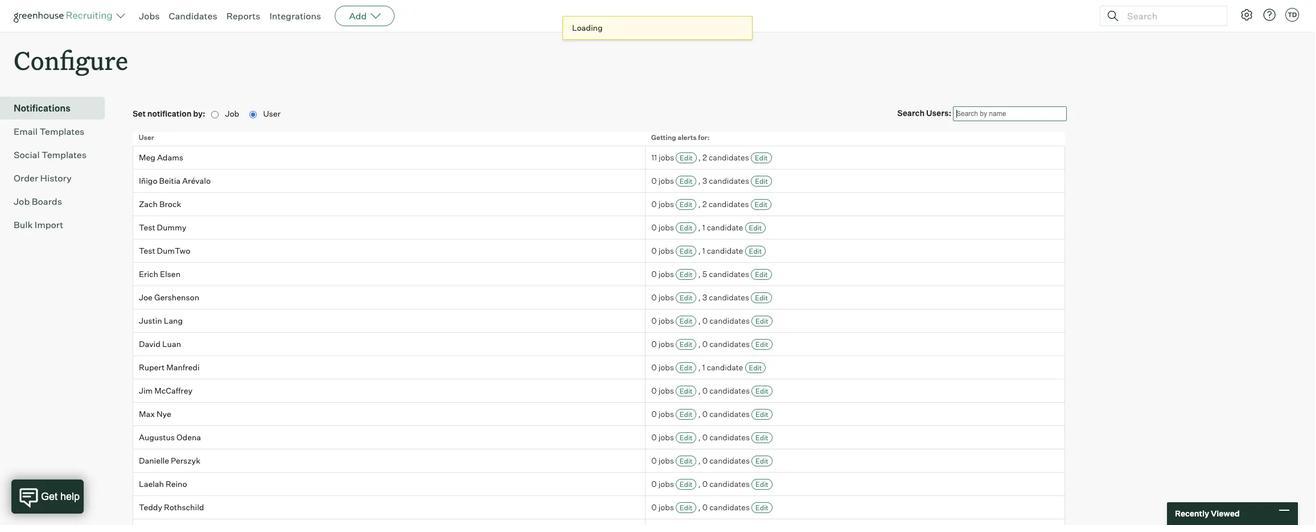 Task type: describe. For each thing, give the bounding box(es) containing it.
0 jobs edit ,             0 candidates edit for laelah reino
[[652, 479, 768, 489]]

max
[[139, 410, 155, 419]]

jobs for iñigo beitia arévalo
[[659, 176, 674, 186]]

nye
[[157, 410, 171, 419]]

max nye
[[139, 410, 171, 419]]

set
[[133, 109, 146, 119]]

, for max nye
[[698, 409, 701, 419]]

order history link
[[14, 171, 100, 185]]

candidates
[[169, 10, 217, 22]]

justin
[[139, 316, 162, 326]]

, for erich elsen
[[698, 269, 701, 279]]

Search by name text field
[[953, 107, 1067, 121]]

david
[[139, 340, 160, 349]]

adams
[[157, 153, 183, 163]]

email templates
[[14, 126, 84, 137]]

reino
[[166, 480, 187, 489]]

manfredi
[[166, 363, 200, 373]]

jobs for danielle perszyk
[[659, 456, 674, 466]]

brock
[[159, 200, 181, 209]]

gershenson
[[154, 293, 199, 303]]

dummy
[[157, 223, 186, 233]]

, for rupert manfredi
[[698, 363, 701, 372]]

candidates for joe gershenson
[[709, 293, 749, 302]]

order
[[14, 173, 38, 184]]

, for zach brock
[[698, 199, 701, 209]]

jobs
[[139, 10, 160, 22]]

lang
[[164, 316, 183, 326]]

import
[[35, 219, 63, 231]]

search
[[897, 108, 925, 118]]

, for augustus odena
[[698, 433, 701, 442]]

history
[[40, 173, 72, 184]]

danielle
[[139, 456, 169, 466]]

configure image
[[1240, 8, 1254, 22]]

5
[[702, 269, 707, 279]]

1 horizontal spatial user
[[263, 109, 281, 119]]

0 jobs edit ,             3 candidates edit for joe gershenson
[[652, 293, 768, 302]]

td
[[1288, 11, 1297, 19]]

recently viewed
[[1175, 509, 1240, 519]]

beitia
[[159, 176, 181, 186]]

alerts
[[678, 133, 697, 142]]

laelah reino
[[139, 480, 187, 489]]

2 for 0 jobs
[[702, 199, 707, 209]]

candidates for meg adams
[[709, 153, 749, 162]]

boards
[[32, 196, 62, 207]]

getting
[[651, 133, 676, 142]]

iñigo beitia arévalo
[[139, 176, 211, 186]]

11 jobs edit ,             2 candidates edit
[[652, 153, 768, 162]]

luan
[[162, 340, 181, 349]]

danielle perszyk
[[139, 456, 200, 466]]

recently
[[1175, 509, 1209, 519]]

mccaffrey
[[154, 386, 192, 396]]

users:
[[926, 108, 951, 118]]

integrations
[[270, 10, 321, 22]]

justin lang
[[139, 316, 183, 326]]

jobs for erich elsen
[[659, 269, 674, 279]]

set notification by:
[[133, 109, 207, 119]]

rothschild
[[164, 503, 204, 513]]

Job radio
[[211, 111, 219, 118]]

11
[[652, 153, 657, 162]]

, for joe gershenson
[[698, 293, 701, 302]]

, for iñigo beitia arévalo
[[698, 176, 701, 186]]

rupert manfredi
[[139, 363, 200, 373]]

erich elsen
[[139, 270, 180, 279]]

arévalo
[[182, 176, 211, 186]]

0 jobs edit ,             0 candidates edit for david luan
[[652, 339, 768, 349]]

email templates link
[[14, 125, 100, 138]]

jobs for meg adams
[[659, 153, 674, 162]]

david luan
[[139, 340, 181, 349]]

Search text field
[[1124, 8, 1217, 24]]

candidate for dummy
[[707, 223, 743, 232]]

iñigo
[[139, 176, 157, 186]]

, for laelah reino
[[698, 479, 701, 489]]

bulk
[[14, 219, 33, 231]]

candidates for justin lang
[[709, 316, 750, 326]]

jobs for justin lang
[[659, 316, 674, 326]]

0 jobs edit ,             0 candidates edit for danielle perszyk
[[652, 456, 768, 466]]

by:
[[193, 109, 205, 119]]

augustus
[[139, 433, 175, 443]]

test dummy
[[139, 223, 186, 233]]

add button
[[335, 6, 395, 26]]

1 for rupert manfredi
[[702, 363, 705, 372]]

candidates for erich elsen
[[709, 269, 749, 279]]

configure
[[14, 43, 128, 77]]

add
[[349, 10, 367, 22]]



Task type: vqa. For each thing, say whether or not it's contained in the screenshot.


Task type: locate. For each thing, give the bounding box(es) containing it.
user right user radio
[[263, 109, 281, 119]]

social
[[14, 149, 40, 161]]

search users:
[[897, 108, 953, 118]]

social templates
[[14, 149, 87, 161]]

0 jobs edit ,             1 candidate edit for rupert manfredi
[[652, 363, 762, 372]]

15 , from the top
[[698, 479, 701, 489]]

10 , from the top
[[698, 363, 701, 372]]

templates
[[40, 126, 84, 137], [42, 149, 87, 161]]

templates up order history link
[[42, 149, 87, 161]]

3 down 5
[[702, 293, 707, 302]]

2 vertical spatial candidate
[[707, 363, 743, 372]]

0 jobs edit ,             0 candidates edit for max nye
[[652, 409, 768, 419]]

14 , from the top
[[698, 456, 701, 466]]

candidates for jim mccaffrey
[[709, 386, 750, 396]]

0 jobs edit ,             1 candidate edit for test dummy
[[652, 223, 762, 232]]

meg
[[139, 153, 155, 163]]

0 horizontal spatial user
[[139, 133, 154, 142]]

reports link
[[226, 10, 260, 22]]

7 , from the top
[[698, 293, 701, 302]]

6 , from the top
[[698, 269, 701, 279]]

viewed
[[1211, 509, 1240, 519]]

0 jobs edit ,             0 candidates edit for augustus odena
[[652, 433, 768, 442]]

4 jobs from the top
[[659, 223, 674, 232]]

notification
[[147, 109, 192, 119]]

0 jobs edit ,             0 candidates edit for teddy rothschild
[[652, 503, 768, 513]]

, for danielle perszyk
[[698, 456, 701, 466]]

job for job boards
[[14, 196, 30, 207]]

0 jobs edit ,             0 candidates edit for justin lang
[[652, 316, 768, 326]]

9 , from the top
[[698, 339, 701, 349]]

job boards link
[[14, 195, 100, 208]]

order history
[[14, 173, 72, 184]]

bulk import link
[[14, 218, 100, 232]]

0 jobs edit ,             3 candidates edit down 11 jobs edit ,             2 candidates edit
[[652, 176, 768, 186]]

integrations link
[[270, 10, 321, 22]]

jobs for zach brock
[[659, 199, 674, 209]]

loading
[[572, 23, 603, 32]]

2 vertical spatial 0 jobs edit ,             1 candidate edit
[[652, 363, 762, 372]]

candidates for iñigo beitia arévalo
[[709, 176, 749, 186]]

0 vertical spatial 1
[[702, 223, 705, 232]]

zach
[[139, 200, 158, 209]]

0 vertical spatial 3
[[702, 176, 707, 186]]

13 jobs from the top
[[659, 433, 674, 442]]

job up bulk
[[14, 196, 30, 207]]

, for test dummy
[[698, 223, 701, 232]]

teddy rothschild
[[139, 503, 204, 513]]

jobs for joe gershenson
[[659, 293, 674, 302]]

0 jobs edit ,             0 candidates edit for jim mccaffrey
[[652, 386, 768, 396]]

0 jobs edit ,             1 candidate edit for test dumtwo
[[652, 246, 762, 256]]

dumtwo
[[157, 246, 190, 256]]

laelah
[[139, 480, 164, 489]]

rupert
[[139, 363, 165, 373]]

1 3 from the top
[[702, 176, 707, 186]]

0 jobs edit ,             1 candidate edit
[[652, 223, 762, 232], [652, 246, 762, 256], [652, 363, 762, 372]]

test for test dummy
[[139, 223, 155, 233]]

1 vertical spatial 2
[[702, 199, 707, 209]]

, for teddy rothschild
[[698, 503, 701, 513]]

2 , from the top
[[698, 176, 701, 186]]

erich
[[139, 270, 158, 279]]

job for job
[[225, 109, 241, 119]]

jobs for test dumtwo
[[659, 246, 674, 256]]

0 vertical spatial templates
[[40, 126, 84, 137]]

3 up '0 jobs edit ,             2 candidates edit'
[[702, 176, 707, 186]]

jobs for david luan
[[659, 339, 674, 349]]

15 jobs from the top
[[659, 479, 674, 489]]

jobs link
[[139, 10, 160, 22]]

12 , from the top
[[698, 409, 701, 419]]

jobs for teddy rothschild
[[659, 503, 674, 513]]

1 for test dumtwo
[[702, 246, 705, 256]]

2 3 from the top
[[702, 293, 707, 302]]

teddy
[[139, 503, 162, 513]]

candidate for dumtwo
[[707, 246, 743, 256]]

3 for joe gershenson
[[702, 293, 707, 302]]

2 jobs from the top
[[659, 176, 674, 186]]

jobs for augustus odena
[[659, 433, 674, 442]]

2 0 jobs edit ,             1 candidate edit from the top
[[652, 246, 762, 256]]

, for jim mccaffrey
[[698, 386, 701, 396]]

1 0 jobs edit ,             3 candidates edit from the top
[[652, 176, 768, 186]]

1 vertical spatial user
[[139, 133, 154, 142]]

1 0 jobs edit ,             1 candidate edit from the top
[[652, 223, 762, 232]]

2 test from the top
[[139, 246, 155, 256]]

0 vertical spatial 0 jobs edit ,             1 candidate edit
[[652, 223, 762, 232]]

3 candidate from the top
[[707, 363, 743, 372]]

2 0 jobs edit ,             3 candidates edit from the top
[[652, 293, 768, 302]]

candidates for zach brock
[[709, 199, 749, 209]]

meg adams
[[139, 153, 183, 163]]

jobs for rupert manfredi
[[659, 363, 674, 372]]

perszyk
[[171, 456, 200, 466]]

3 , from the top
[[698, 199, 701, 209]]

1 candidate from the top
[[707, 223, 743, 232]]

1 , from the top
[[698, 153, 701, 162]]

2 vertical spatial 1
[[702, 363, 705, 372]]

3 0 jobs edit ,             0 candidates edit from the top
[[652, 386, 768, 396]]

2 down for:
[[703, 153, 707, 162]]

candidates for teddy rothschild
[[709, 503, 750, 513]]

social templates link
[[14, 148, 100, 162]]

templates for email templates
[[40, 126, 84, 137]]

, for meg adams
[[698, 153, 701, 162]]

jobs for max nye
[[659, 409, 674, 419]]

16 , from the top
[[698, 503, 701, 513]]

candidates for danielle perszyk
[[709, 456, 750, 466]]

test down zach
[[139, 223, 155, 233]]

for:
[[698, 133, 710, 142]]

3
[[702, 176, 707, 186], [702, 293, 707, 302]]

, for david luan
[[698, 339, 701, 349]]

9 jobs from the top
[[659, 339, 674, 349]]

1 vertical spatial templates
[[42, 149, 87, 161]]

4 , from the top
[[698, 223, 701, 232]]

0
[[652, 176, 657, 186], [652, 199, 657, 209], [652, 223, 657, 232], [652, 246, 657, 256], [652, 269, 657, 279], [652, 293, 657, 302], [652, 316, 657, 326], [702, 316, 708, 326], [652, 339, 657, 349], [702, 339, 708, 349], [652, 363, 657, 372], [652, 386, 657, 396], [702, 386, 708, 396], [652, 409, 657, 419], [702, 409, 708, 419], [652, 433, 657, 442], [702, 433, 708, 442], [652, 456, 657, 466], [702, 456, 708, 466], [652, 479, 657, 489], [702, 479, 708, 489], [652, 503, 657, 513], [702, 503, 708, 513]]

1 1 from the top
[[702, 223, 705, 232]]

8 , from the top
[[698, 316, 701, 326]]

0 jobs edit ,             3 candidates edit for iñigo beitia arévalo
[[652, 176, 768, 186]]

edit link
[[676, 153, 697, 164], [751, 153, 772, 164], [676, 176, 697, 187], [751, 176, 772, 187], [676, 199, 697, 210], [751, 199, 772, 210], [676, 223, 697, 234], [745, 223, 766, 234], [676, 246, 697, 257], [745, 246, 766, 257], [676, 269, 697, 280], [751, 269, 772, 280], [676, 293, 697, 304], [751, 293, 772, 304], [676, 316, 697, 327], [752, 316, 772, 327], [676, 339, 697, 350], [752, 339, 772, 350], [676, 363, 697, 374], [745, 363, 766, 374], [676, 386, 697, 397], [752, 386, 772, 397], [676, 409, 697, 420], [752, 409, 772, 420], [676, 433, 697, 444], [752, 433, 772, 444], [676, 456, 697, 467], [752, 456, 772, 467], [676, 479, 697, 490], [752, 479, 772, 490], [676, 503, 697, 514], [752, 503, 772, 514]]

0 vertical spatial candidate
[[707, 223, 743, 232]]

test for test dumtwo
[[139, 246, 155, 256]]

5 , from the top
[[698, 246, 701, 256]]

candidates for david luan
[[709, 339, 750, 349]]

greenhouse recruiting image
[[14, 9, 116, 23]]

1 vertical spatial 0 jobs edit ,             1 candidate edit
[[652, 246, 762, 256]]

13 , from the top
[[698, 433, 701, 442]]

notifications link
[[14, 101, 100, 115]]

2
[[703, 153, 707, 162], [702, 199, 707, 209]]

2 1 from the top
[[702, 246, 705, 256]]

2 candidate from the top
[[707, 246, 743, 256]]

1 0 jobs edit ,             0 candidates edit from the top
[[652, 316, 768, 326]]

14 jobs from the top
[[659, 456, 674, 466]]

1 vertical spatial test
[[139, 246, 155, 256]]

test
[[139, 223, 155, 233], [139, 246, 155, 256]]

bulk import
[[14, 219, 63, 231]]

0 horizontal spatial job
[[14, 196, 30, 207]]

0 jobs edit ,             5 candidates edit
[[652, 269, 768, 279]]

td button
[[1283, 6, 1301, 24]]

joe
[[139, 293, 153, 303]]

6 0 jobs edit ,             0 candidates edit from the top
[[652, 456, 768, 466]]

jobs
[[659, 153, 674, 162], [659, 176, 674, 186], [659, 199, 674, 209], [659, 223, 674, 232], [659, 246, 674, 256], [659, 269, 674, 279], [659, 293, 674, 302], [659, 316, 674, 326], [659, 339, 674, 349], [659, 363, 674, 372], [659, 386, 674, 396], [659, 409, 674, 419], [659, 433, 674, 442], [659, 456, 674, 466], [659, 479, 674, 489], [659, 503, 674, 513]]

3 jobs from the top
[[659, 199, 674, 209]]

11 jobs from the top
[[659, 386, 674, 396]]

augustus odena
[[139, 433, 201, 443]]

test dumtwo
[[139, 246, 190, 256]]

2 down 11 jobs edit ,             2 candidates edit
[[702, 199, 707, 209]]

, for test dumtwo
[[698, 246, 701, 256]]

2 0 jobs edit ,             0 candidates edit from the top
[[652, 339, 768, 349]]

test up erich
[[139, 246, 155, 256]]

0 vertical spatial test
[[139, 223, 155, 233]]

,
[[698, 153, 701, 162], [698, 176, 701, 186], [698, 199, 701, 209], [698, 223, 701, 232], [698, 246, 701, 256], [698, 269, 701, 279], [698, 293, 701, 302], [698, 316, 701, 326], [698, 339, 701, 349], [698, 363, 701, 372], [698, 386, 701, 396], [698, 409, 701, 419], [698, 433, 701, 442], [698, 456, 701, 466], [698, 479, 701, 489], [698, 503, 701, 513]]

1 jobs from the top
[[659, 153, 674, 162]]

5 jobs from the top
[[659, 246, 674, 256]]

candidates for max nye
[[709, 409, 750, 419]]

jobs for jim mccaffrey
[[659, 386, 674, 396]]

4 0 jobs edit ,             0 candidates edit from the top
[[652, 409, 768, 419]]

12 jobs from the top
[[659, 409, 674, 419]]

candidates for augustus odena
[[709, 433, 750, 442]]

elsen
[[160, 270, 180, 279]]

0 vertical spatial 0 jobs edit ,             3 candidates edit
[[652, 176, 768, 186]]

0 jobs edit ,             2 candidates edit
[[652, 199, 768, 209]]

candidate for manfredi
[[707, 363, 743, 372]]

3 for iñigo beitia arévalo
[[702, 176, 707, 186]]

1 vertical spatial 3
[[702, 293, 707, 302]]

1 vertical spatial candidate
[[707, 246, 743, 256]]

candidates for laelah reino
[[709, 479, 750, 489]]

0 vertical spatial 2
[[703, 153, 707, 162]]

zach brock
[[139, 200, 181, 209]]

notifications
[[14, 103, 70, 114]]

, for justin lang
[[698, 316, 701, 326]]

templates for social templates
[[42, 149, 87, 161]]

3 1 from the top
[[702, 363, 705, 372]]

reports
[[226, 10, 260, 22]]

jim
[[139, 386, 153, 396]]

email
[[14, 126, 38, 137]]

1 horizontal spatial job
[[225, 109, 241, 119]]

7 jobs from the top
[[659, 293, 674, 302]]

joe gershenson
[[139, 293, 199, 303]]

candidates
[[709, 153, 749, 162], [709, 176, 749, 186], [709, 199, 749, 209], [709, 269, 749, 279], [709, 293, 749, 302], [709, 316, 750, 326], [709, 339, 750, 349], [709, 386, 750, 396], [709, 409, 750, 419], [709, 433, 750, 442], [709, 456, 750, 466], [709, 479, 750, 489], [709, 503, 750, 513]]

job
[[225, 109, 241, 119], [14, 196, 30, 207]]

8 0 jobs edit ,             0 candidates edit from the top
[[652, 503, 768, 513]]

7 0 jobs edit ,             0 candidates edit from the top
[[652, 479, 768, 489]]

getting alerts for:
[[651, 133, 710, 142]]

templates down notifications link
[[40, 126, 84, 137]]

odena
[[177, 433, 201, 443]]

jobs for test dummy
[[659, 223, 674, 232]]

8 jobs from the top
[[659, 316, 674, 326]]

6 jobs from the top
[[659, 269, 674, 279]]

0 jobs edit ,             3 candidates edit down 0 jobs edit ,             5 candidates edit
[[652, 293, 768, 302]]

1 for test dummy
[[702, 223, 705, 232]]

0 jobs edit ,             3 candidates edit
[[652, 176, 768, 186], [652, 293, 768, 302]]

0 vertical spatial job
[[225, 109, 241, 119]]

11 , from the top
[[698, 386, 701, 396]]

0 vertical spatial user
[[263, 109, 281, 119]]

jim mccaffrey
[[139, 386, 192, 396]]

1 vertical spatial job
[[14, 196, 30, 207]]

5 0 jobs edit ,             0 candidates edit from the top
[[652, 433, 768, 442]]

jobs for laelah reino
[[659, 479, 674, 489]]

10 jobs from the top
[[659, 363, 674, 372]]

User radio
[[249, 111, 257, 118]]

job right job radio
[[225, 109, 241, 119]]

16 jobs from the top
[[659, 503, 674, 513]]

candidates link
[[169, 10, 217, 22]]

1 vertical spatial 1
[[702, 246, 705, 256]]

candidate
[[707, 223, 743, 232], [707, 246, 743, 256], [707, 363, 743, 372]]

user up the meg
[[139, 133, 154, 142]]

job boards
[[14, 196, 62, 207]]

2 for 11 jobs
[[703, 153, 707, 162]]

3 0 jobs edit ,             1 candidate edit from the top
[[652, 363, 762, 372]]

1 test from the top
[[139, 223, 155, 233]]

td button
[[1286, 8, 1299, 22]]

1 vertical spatial 0 jobs edit ,             3 candidates edit
[[652, 293, 768, 302]]



